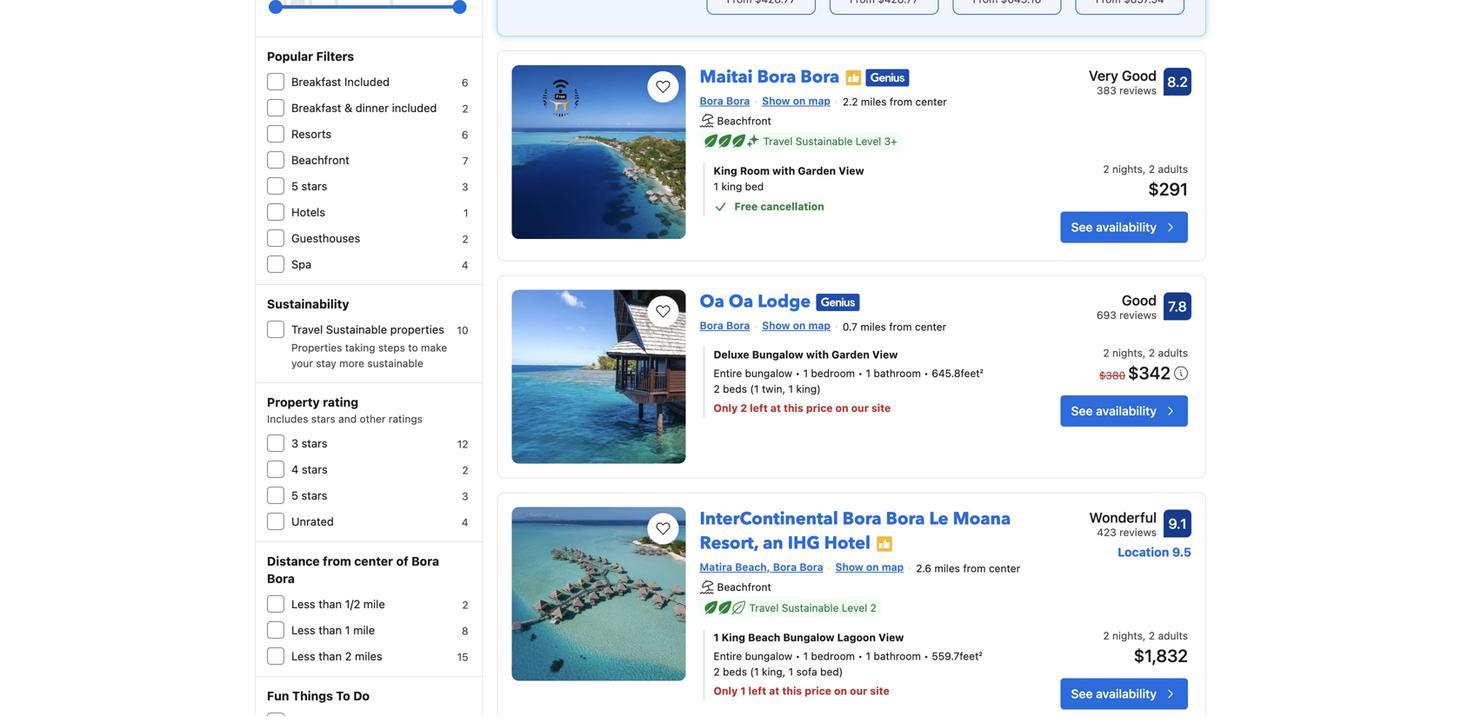 Task type: vqa. For each thing, say whether or not it's contained in the screenshot.
Deluxe Bungalow with Garden View Entire bungalow • 1 bedroom • 1 bathroom • 645.8feet² 2 beds (1 twin, 1 king) Only 2 left at this price on our site
yes



Task type: locate. For each thing, give the bounding box(es) containing it.
beachfront down maitai on the top
[[717, 115, 772, 127]]

2 vertical spatial nights
[[1113, 630, 1143, 643]]

3 down the 7
[[462, 181, 469, 193]]

miles up do
[[355, 650, 383, 663]]

• up sofa
[[796, 651, 801, 663]]

show for maitai
[[762, 95, 791, 107]]

stars
[[302, 180, 328, 193], [311, 413, 336, 425], [302, 437, 328, 450], [302, 463, 328, 476], [302, 489, 328, 502]]

see availability down 2 nights , 2 adults $291
[[1072, 220, 1157, 235]]

2 vertical spatial map
[[882, 562, 904, 574]]

2 inside 1 king beach bungalow lagoon view entire bungalow • 1 bedroom • 1 bathroom • 559.7feet² 2 beds (1 king, 1 sofa bed) only 1 left at this price on our site
[[714, 666, 720, 678]]

than down less than 1 mile
[[319, 650, 342, 663]]

availability down 2 nights , 2 adults $291
[[1097, 220, 1157, 235]]

beds
[[723, 383, 747, 395], [723, 666, 747, 678]]

2 (1 from the top
[[750, 666, 759, 678]]

1 vertical spatial price
[[805, 685, 832, 698]]

2 than from the top
[[319, 624, 342, 637]]

center
[[916, 96, 947, 108], [915, 321, 947, 333], [354, 555, 393, 569], [989, 563, 1021, 575]]

adults up $291
[[1159, 163, 1189, 175]]

1 beds from the top
[[723, 383, 747, 395]]

and
[[339, 413, 357, 425]]

price down sofa
[[805, 685, 832, 698]]

show on map down this property is part of our preferred partner program. it's committed to providing excellent service and good value. it'll pay us a higher commission if you make a booking. icon
[[836, 562, 904, 574]]

0 vertical spatial this
[[784, 402, 804, 414]]

,
[[1143, 163, 1146, 175], [1143, 347, 1146, 359], [1143, 630, 1146, 643]]

scored 9.1 element
[[1164, 510, 1192, 538]]

2 reviews from the top
[[1120, 309, 1157, 322]]

&
[[345, 101, 353, 114]]

travel sustainable properties
[[291, 323, 445, 336]]

1 entire from the top
[[714, 367, 742, 380]]

show on map
[[762, 95, 831, 107], [762, 320, 831, 332], [836, 562, 904, 574]]

beachfront down beach,
[[717, 582, 772, 594]]

popular filters
[[267, 49, 354, 64]]

beachfront
[[717, 115, 772, 127], [291, 154, 350, 167], [717, 582, 772, 594]]

1 vertical spatial less
[[291, 624, 316, 637]]

9.1
[[1169, 516, 1187, 533]]

1 vertical spatial 5
[[291, 489, 298, 502]]

garden
[[798, 165, 836, 177], [832, 349, 870, 361]]

from up less than 1/2 mile
[[323, 555, 351, 569]]

travel up king room with garden view
[[764, 135, 793, 148]]

stars down "3 stars"
[[302, 463, 328, 476]]

beach
[[748, 632, 781, 644]]

1 breakfast from the top
[[291, 75, 341, 88]]

0 vertical spatial garden
[[798, 165, 836, 177]]

view for king room with garden view
[[839, 165, 865, 177]]

4 down "3 stars"
[[291, 463, 299, 476]]

map for intercontinental
[[882, 562, 904, 574]]

bungalow inside deluxe bungalow with garden view entire bungalow • 1 bedroom • 1 bathroom • 645.8feet² 2 beds (1 twin, 1 king) only 2 left at this price on our site
[[745, 367, 793, 380]]

garden down the travel sustainable level 3+
[[798, 165, 836, 177]]

good inside "good 693 reviews"
[[1122, 292, 1157, 309]]

site down deluxe bungalow with garden view 'link'
[[872, 402, 891, 414]]

included
[[345, 75, 390, 88]]

sustainable
[[796, 135, 853, 148], [326, 323, 387, 336], [782, 603, 839, 615]]

2.2 miles from center
[[843, 96, 947, 108]]

0 vertical spatial see availability
[[1072, 220, 1157, 235]]

entire
[[714, 367, 742, 380], [714, 651, 742, 663]]

with for bungalow
[[807, 349, 829, 361]]

(1
[[750, 383, 759, 395], [750, 666, 759, 678]]

room
[[740, 165, 770, 177]]

0 vertical spatial our
[[852, 402, 869, 414]]

3 than from the top
[[319, 650, 342, 663]]

mile down 1/2
[[353, 624, 375, 637]]

5 stars down 4 stars
[[291, 489, 328, 502]]

our down 1 king beach bungalow lagoon view link
[[850, 685, 868, 698]]

good element
[[1097, 290, 1157, 311]]

1 vertical spatial entire
[[714, 651, 742, 663]]

1 vertical spatial only
[[714, 685, 738, 698]]

2 vertical spatial travel
[[750, 603, 779, 615]]

filters
[[316, 49, 354, 64]]

availability for maitai bora bora
[[1097, 220, 1157, 235]]

2 bungalow from the top
[[745, 651, 793, 663]]

1 than from the top
[[319, 598, 342, 611]]

0 vertical spatial adults
[[1159, 163, 1189, 175]]

this inside 1 king beach bungalow lagoon view entire bungalow • 1 bedroom • 1 bathroom • 559.7feet² 2 beds (1 king, 1 sofa bed) only 1 left at this price on our site
[[783, 685, 802, 698]]

travel up properties
[[291, 323, 323, 336]]

our
[[852, 402, 869, 414], [850, 685, 868, 698]]

0 vertical spatial at
[[771, 402, 781, 414]]

reviews right 383
[[1120, 84, 1157, 96]]

0 vertical spatial availability
[[1097, 220, 1157, 235]]

availability down "2 nights , 2 adults $1,832"
[[1097, 687, 1157, 702]]

see availability link down "2 nights , 2 adults $1,832"
[[1061, 679, 1189, 710]]

on down lodge
[[793, 320, 806, 332]]

0 vertical spatial show on map
[[762, 95, 831, 107]]

see availability down $380
[[1072, 404, 1157, 419]]

adults inside "2 nights , 2 adults $1,832"
[[1159, 630, 1189, 643]]

1 see availability link from the top
[[1061, 212, 1189, 243]]

(1 left king,
[[750, 666, 759, 678]]

2 vertical spatial sustainable
[[782, 603, 839, 615]]

bathroom inside deluxe bungalow with garden view entire bungalow • 1 bedroom • 1 bathroom • 645.8feet² 2 beds (1 twin, 1 king) only 2 left at this price on our site
[[874, 367, 921, 380]]

1 vertical spatial king
[[722, 632, 746, 644]]

0 vertical spatial than
[[319, 598, 342, 611]]

1 vertical spatial 3
[[291, 437, 299, 450]]

king
[[714, 165, 738, 177], [722, 632, 746, 644]]

entire inside deluxe bungalow with garden view entire bungalow • 1 bedroom • 1 bathroom • 645.8feet² 2 beds (1 twin, 1 king) only 2 left at this price on our site
[[714, 367, 742, 380]]

3 less from the top
[[291, 650, 316, 663]]

breakfast down the popular filters
[[291, 75, 341, 88]]

king,
[[762, 666, 786, 678]]

availability
[[1097, 220, 1157, 235], [1097, 404, 1157, 419], [1097, 687, 1157, 702]]

1 vertical spatial show
[[762, 320, 791, 332]]

deluxe bungalow with garden view link
[[714, 347, 1008, 363]]

4 stars
[[291, 463, 328, 476]]

map down this property is part of our preferred partner program. it's committed to providing excellent service and good value. it'll pay us a higher commission if you make a booking. icon
[[882, 562, 904, 574]]

availability for oa oa lodge
[[1097, 404, 1157, 419]]

0 horizontal spatial oa
[[700, 290, 725, 314]]

on down bed)
[[835, 685, 848, 698]]

1 vertical spatial bedroom
[[811, 651, 855, 663]]

from up deluxe bungalow with garden view 'link'
[[890, 321, 912, 333]]

1 5 stars from the top
[[291, 180, 328, 193]]

adults
[[1159, 163, 1189, 175], [1159, 347, 1189, 359], [1159, 630, 1189, 643]]

2 vertical spatial less
[[291, 650, 316, 663]]

bora
[[758, 65, 797, 89], [801, 65, 840, 89], [700, 95, 724, 107], [727, 95, 750, 107], [700, 320, 724, 332], [727, 320, 750, 332], [843, 508, 882, 532], [886, 508, 925, 532], [412, 555, 439, 569], [773, 562, 797, 574], [800, 562, 824, 574], [267, 572, 295, 586]]

travel for maitai
[[764, 135, 793, 148]]

with
[[773, 165, 796, 177], [807, 349, 829, 361]]

0 vertical spatial map
[[809, 95, 831, 107]]

1 vertical spatial beds
[[723, 666, 747, 678]]

2 vertical spatial availability
[[1097, 687, 1157, 702]]

map left '0.7'
[[809, 320, 831, 332]]

hotel
[[825, 532, 871, 556]]

1 adults from the top
[[1159, 163, 1189, 175]]

good inside very good 383 reviews
[[1122, 67, 1157, 84]]

spa
[[291, 258, 312, 271]]

guesthouses
[[291, 232, 360, 245]]

0 vertical spatial show
[[762, 95, 791, 107]]

center left of
[[354, 555, 393, 569]]

level up lagoon
[[842, 603, 868, 615]]

2 vertical spatial see
[[1072, 687, 1093, 702]]

beds down the deluxe
[[723, 383, 747, 395]]

1 bora bora from the top
[[700, 95, 750, 107]]

0 vertical spatial with
[[773, 165, 796, 177]]

king left beach
[[722, 632, 746, 644]]

show for intercontinental
[[836, 562, 864, 574]]

645.8feet²
[[932, 367, 984, 380]]

0 vertical spatial bungalow
[[752, 349, 804, 361]]

distance
[[267, 555, 320, 569]]

sustainable up taking
[[326, 323, 387, 336]]

reviews up location
[[1120, 527, 1157, 539]]

on down deluxe bungalow with garden view 'link'
[[836, 402, 849, 414]]

5 up hotels in the left top of the page
[[291, 180, 298, 193]]

1 vertical spatial good
[[1122, 292, 1157, 309]]

2 vertical spatial view
[[879, 632, 904, 644]]

1 bungalow from the top
[[745, 367, 793, 380]]

left inside deluxe bungalow with garden view entire bungalow • 1 bedroom • 1 bathroom • 645.8feet² 2 beds (1 twin, 1 king) only 2 left at this price on our site
[[750, 402, 768, 414]]

mile right 1/2
[[364, 598, 385, 611]]

see availability for intercontinental bora bora le moana resort, an ihg hotel
[[1072, 687, 1157, 702]]

1 see availability from the top
[[1072, 220, 1157, 235]]

2 see from the top
[[1072, 404, 1093, 419]]

3 down the 12
[[462, 491, 469, 503]]

king room with garden view link
[[714, 163, 1008, 179]]

0 vertical spatial 6
[[462, 77, 469, 89]]

less for less than 1/2 mile
[[291, 598, 316, 611]]

view
[[839, 165, 865, 177], [873, 349, 898, 361], [879, 632, 904, 644]]

5 down 4 stars
[[291, 489, 298, 502]]

2 6 from the top
[[462, 129, 469, 141]]

1 vertical spatial at
[[769, 685, 780, 698]]

oa oa lodge image
[[512, 290, 686, 464]]

garden inside deluxe bungalow with garden view entire bungalow • 1 bedroom • 1 bathroom • 645.8feet² 2 beds (1 twin, 1 king) only 2 left at this price on our site
[[832, 349, 870, 361]]

ihg
[[788, 532, 820, 556]]

than for 1/2
[[319, 598, 342, 611]]

1 vertical spatial level
[[842, 603, 868, 615]]

3
[[462, 181, 469, 193], [291, 437, 299, 450], [462, 491, 469, 503]]

stay
[[316, 358, 337, 370]]

good left 7.8
[[1122, 292, 1157, 309]]

see availability link down 2 nights , 2 adults $291
[[1061, 212, 1189, 243]]

0 vertical spatial bungalow
[[745, 367, 793, 380]]

at inside 1 king beach bungalow lagoon view entire bungalow • 1 bedroom • 1 bathroom • 559.7feet² 2 beds (1 king, 1 sofa bed) only 1 left at this price on our site
[[769, 685, 780, 698]]

less than 1 mile
[[291, 624, 375, 637]]

3 adults from the top
[[1159, 630, 1189, 643]]

breakfast for breakfast & dinner included
[[291, 101, 341, 114]]

0 vertical spatial only
[[714, 402, 738, 414]]

from inside distance from center of bora bora
[[323, 555, 351, 569]]

with right room
[[773, 165, 796, 177]]

view down the travel sustainable level 3+
[[839, 165, 865, 177]]

3 availability from the top
[[1097, 687, 1157, 702]]

0 vertical spatial (1
[[750, 383, 759, 395]]

2 vertical spatial see availability link
[[1061, 679, 1189, 710]]

• left 559.7feet²
[[924, 651, 929, 663]]

than left 1/2
[[319, 598, 342, 611]]

1 vertical spatial reviews
[[1120, 309, 1157, 322]]

0 vertical spatial 4
[[462, 259, 469, 271]]

maitai bora bora
[[700, 65, 840, 89]]

2 vertical spatial 4
[[462, 517, 469, 529]]

2 vertical spatial show on map
[[836, 562, 904, 574]]

bora bora up the deluxe
[[700, 320, 750, 332]]

see availability for maitai bora bora
[[1072, 220, 1157, 235]]

deluxe bungalow with garden view entire bungalow • 1 bedroom • 1 bathroom • 645.8feet² 2 beds (1 twin, 1 king) only 2 left at this price on our site
[[714, 349, 984, 414]]

travel up beach
[[750, 603, 779, 615]]

on for 2.2 miles from center
[[793, 95, 806, 107]]

1 bedroom from the top
[[811, 367, 855, 380]]

1 nights from the top
[[1113, 163, 1143, 175]]

1 vertical spatial breakfast
[[291, 101, 341, 114]]

2 entire from the top
[[714, 651, 742, 663]]

2 less from the top
[[291, 624, 316, 637]]

0 vertical spatial bedroom
[[811, 367, 855, 380]]

1 vertical spatial (1
[[750, 666, 759, 678]]

0 vertical spatial good
[[1122, 67, 1157, 84]]

6 for breakfast included
[[462, 77, 469, 89]]

site inside 1 king beach bungalow lagoon view entire bungalow • 1 bedroom • 1 bathroom • 559.7feet² 2 beds (1 king, 1 sofa bed) only 1 left at this price on our site
[[871, 685, 890, 698]]

resort,
[[700, 532, 759, 556]]

miles for 2.6
[[935, 563, 961, 575]]

reviews for good
[[1120, 309, 1157, 322]]

6
[[462, 77, 469, 89], [462, 129, 469, 141]]

2 vertical spatial show
[[836, 562, 864, 574]]

bungalow up king,
[[745, 651, 793, 663]]

oa
[[700, 290, 725, 314], [729, 290, 754, 314]]

1 vertical spatial left
[[749, 685, 767, 698]]

0 vertical spatial bathroom
[[874, 367, 921, 380]]

bathroom inside 1 king beach bungalow lagoon view entire bungalow • 1 bedroom • 1 bathroom • 559.7feet² 2 beds (1 king, 1 sofa bed) only 1 left at this price on our site
[[874, 651, 921, 663]]

2 bathroom from the top
[[874, 651, 921, 663]]

adults up $1,832 in the bottom right of the page
[[1159, 630, 1189, 643]]

2 bedroom from the top
[[811, 651, 855, 663]]

show down hotel
[[836, 562, 864, 574]]

0 vertical spatial left
[[750, 402, 768, 414]]

383
[[1097, 84, 1117, 96]]

beds inside deluxe bungalow with garden view entire bungalow • 1 bedroom • 1 bathroom • 645.8feet² 2 beds (1 twin, 1 king) only 2 left at this price on our site
[[723, 383, 747, 395]]

0 horizontal spatial with
[[773, 165, 796, 177]]

1 , from the top
[[1143, 163, 1146, 175]]

map left the 2.2
[[809, 95, 831, 107]]

2 see availability from the top
[[1072, 404, 1157, 419]]

adults inside 2 nights , 2 adults $291
[[1159, 163, 1189, 175]]

2.2
[[843, 96, 858, 108]]

bungalow up twin,
[[745, 367, 793, 380]]

only inside 1 king beach bungalow lagoon view entire bungalow • 1 bedroom • 1 bathroom • 559.7feet² 2 beds (1 king, 1 sofa bed) only 1 left at this price on our site
[[714, 685, 738, 698]]

0 vertical spatial 5
[[291, 180, 298, 193]]

0 vertical spatial see availability link
[[1061, 212, 1189, 243]]

see for oa oa lodge
[[1072, 404, 1093, 419]]

genius discounts available at this property. image
[[866, 69, 910, 87], [866, 69, 910, 87], [816, 294, 860, 312], [816, 294, 860, 312]]

bungalow inside deluxe bungalow with garden view entire bungalow • 1 bedroom • 1 bathroom • 645.8feet² 2 beds (1 twin, 1 king) only 2 left at this price on our site
[[752, 349, 804, 361]]

things
[[292, 690, 333, 704]]

sustainable up king room with garden view
[[796, 135, 853, 148]]

(1 inside deluxe bungalow with garden view entire bungalow • 1 bedroom • 1 bathroom • 645.8feet² 2 beds (1 twin, 1 king) only 2 left at this price on our site
[[750, 383, 759, 395]]

0 vertical spatial reviews
[[1120, 84, 1157, 96]]

1 vertical spatial than
[[319, 624, 342, 637]]

center up 645.8feet²
[[915, 321, 947, 333]]

level for maitai
[[856, 135, 882, 148]]

miles right the 2.2
[[861, 96, 887, 108]]

2 bora bora from the top
[[700, 320, 750, 332]]

bungalow
[[752, 349, 804, 361], [784, 632, 835, 644]]

2 vertical spatial see availability
[[1072, 687, 1157, 702]]

this down king)
[[784, 402, 804, 414]]

miles right 2.6
[[935, 563, 961, 575]]

(1 left twin,
[[750, 383, 759, 395]]

3 see from the top
[[1072, 687, 1093, 702]]

good right very
[[1122, 67, 1157, 84]]

2 only from the top
[[714, 685, 738, 698]]

reviews inside wonderful 423 reviews
[[1120, 527, 1157, 539]]

sustainable for intercontinental bora bora le moana resort, an ihg hotel
[[782, 603, 839, 615]]

0 vertical spatial mile
[[364, 598, 385, 611]]

level
[[856, 135, 882, 148], [842, 603, 868, 615]]

on for 0.7 miles from center
[[793, 320, 806, 332]]

1 vertical spatial bungalow
[[784, 632, 835, 644]]

show on map down lodge
[[762, 320, 831, 332]]

with inside deluxe bungalow with garden view entire bungalow • 1 bedroom • 1 bathroom • 645.8feet² 2 beds (1 twin, 1 king) only 2 left at this price on our site
[[807, 349, 829, 361]]

2 beds from the top
[[723, 666, 747, 678]]

breakfast up the resorts
[[291, 101, 341, 114]]

left inside 1 king beach bungalow lagoon view entire bungalow • 1 bedroom • 1 bathroom • 559.7feet² 2 beds (1 king, 1 sofa bed) only 1 left at this price on our site
[[749, 685, 767, 698]]

beachfront down the resorts
[[291, 154, 350, 167]]

1 vertical spatial site
[[871, 685, 890, 698]]

0 vertical spatial beds
[[723, 383, 747, 395]]

our inside deluxe bungalow with garden view entire bungalow • 1 bedroom • 1 bathroom • 645.8feet² 2 beds (1 twin, 1 king) only 2 left at this price on our site
[[852, 402, 869, 414]]

7.8
[[1169, 299, 1188, 315]]

1 vertical spatial availability
[[1097, 404, 1157, 419]]

mile
[[364, 598, 385, 611], [353, 624, 375, 637]]

sustainability
[[267, 297, 349, 312]]

1 less from the top
[[291, 598, 316, 611]]

3 , from the top
[[1143, 630, 1146, 643]]

travel
[[764, 135, 793, 148], [291, 323, 323, 336], [750, 603, 779, 615]]

adults for intercontinental bora bora le moana resort, an ihg hotel
[[1159, 630, 1189, 643]]

1 (1 from the top
[[750, 383, 759, 395]]

maitai bora bora image
[[512, 65, 686, 239]]

less
[[291, 598, 316, 611], [291, 624, 316, 637], [291, 650, 316, 663]]

, inside 2 nights , 2 adults $291
[[1143, 163, 1146, 175]]

0 vertical spatial 5 stars
[[291, 180, 328, 193]]

1 vertical spatial bungalow
[[745, 651, 793, 663]]

nights up $1,832 in the bottom right of the page
[[1113, 630, 1143, 643]]

beachfront for maitai
[[717, 115, 772, 127]]

stars up hotels in the left top of the page
[[302, 180, 328, 193]]

0 vertical spatial site
[[872, 402, 891, 414]]

2 vertical spatial beachfront
[[717, 582, 772, 594]]

show on map for maitai
[[762, 95, 831, 107]]

see availability
[[1072, 220, 1157, 235], [1072, 404, 1157, 419], [1072, 687, 1157, 702]]

map
[[809, 95, 831, 107], [809, 320, 831, 332], [882, 562, 904, 574]]

1 vertical spatial see availability link
[[1061, 396, 1189, 427]]

group
[[276, 0, 460, 21]]

price
[[807, 402, 833, 414], [805, 685, 832, 698]]

1 vertical spatial 5 stars
[[291, 489, 328, 502]]

see availability link down $380
[[1061, 396, 1189, 427]]

bora bora down maitai on the top
[[700, 95, 750, 107]]

2 see availability link from the top
[[1061, 396, 1189, 427]]

0 vertical spatial breakfast
[[291, 75, 341, 88]]

1 vertical spatial map
[[809, 320, 831, 332]]

nights up $380
[[1113, 347, 1143, 359]]

sustainable for maitai bora bora
[[796, 135, 853, 148]]

2 availability from the top
[[1097, 404, 1157, 419]]

0 vertical spatial view
[[839, 165, 865, 177]]

4 down the 12
[[462, 517, 469, 529]]

beds inside 1 king beach bungalow lagoon view entire bungalow • 1 bedroom • 1 bathroom • 559.7feet² 2 beds (1 king, 1 sofa bed) only 1 left at this price on our site
[[723, 666, 747, 678]]

miles for 2.2
[[861, 96, 887, 108]]

1 vertical spatial see
[[1072, 404, 1093, 419]]

2 vertical spatial reviews
[[1120, 527, 1157, 539]]

bedroom
[[811, 367, 855, 380], [811, 651, 855, 663]]

site down 1 king beach bungalow lagoon view link
[[871, 685, 890, 698]]

3 reviews from the top
[[1120, 527, 1157, 539]]

less down less than 1 mile
[[291, 650, 316, 663]]

level left 3+
[[856, 135, 882, 148]]

3 see availability from the top
[[1072, 687, 1157, 702]]

3 down the includes
[[291, 437, 299, 450]]

0 vertical spatial beachfront
[[717, 115, 772, 127]]

stars down rating
[[311, 413, 336, 425]]

adults up $342 on the right of page
[[1159, 347, 1189, 359]]

0 vertical spatial ,
[[1143, 163, 1146, 175]]

less up less than 2 miles
[[291, 624, 316, 637]]

than for 1
[[319, 624, 342, 637]]

1
[[714, 181, 719, 193], [464, 207, 469, 219], [804, 367, 808, 380], [866, 367, 871, 380], [789, 383, 794, 395], [345, 624, 350, 637], [714, 632, 719, 644], [804, 651, 808, 663], [866, 651, 871, 663], [789, 666, 794, 678], [741, 685, 746, 698]]

1 reviews from the top
[[1120, 84, 1157, 96]]

0 vertical spatial travel
[[764, 135, 793, 148]]

1 good from the top
[[1122, 67, 1157, 84]]

0 vertical spatial king
[[714, 165, 738, 177]]

site
[[872, 402, 891, 414], [871, 685, 890, 698]]

3 see availability link from the top
[[1061, 679, 1189, 710]]

1 vertical spatial mile
[[353, 624, 375, 637]]

center right the 2.2
[[916, 96, 947, 108]]

5 stars
[[291, 180, 328, 193], [291, 489, 328, 502]]

0 vertical spatial level
[[856, 135, 882, 148]]

beds left king,
[[723, 666, 747, 678]]

1 bathroom from the top
[[874, 367, 921, 380]]

garden down '0.7'
[[832, 349, 870, 361]]

1 6 from the top
[[462, 77, 469, 89]]

, inside "2 nights , 2 adults $1,832"
[[1143, 630, 1146, 643]]

1 only from the top
[[714, 402, 738, 414]]

from
[[890, 96, 913, 108], [890, 321, 912, 333], [323, 555, 351, 569], [964, 563, 986, 575]]

reviews right "693" on the top
[[1120, 309, 1157, 322]]

beach,
[[735, 562, 771, 574]]

less up less than 1 mile
[[291, 598, 316, 611]]

reviews inside "good 693 reviews"
[[1120, 309, 1157, 322]]

view inside deluxe bungalow with garden view entire bungalow • 1 bedroom • 1 bathroom • 645.8feet² 2 beds (1 twin, 1 king) only 2 left at this price on our site
[[873, 349, 898, 361]]

0 vertical spatial sustainable
[[796, 135, 853, 148]]

2 breakfast from the top
[[291, 101, 341, 114]]

of
[[396, 555, 409, 569]]

nights inside 2 nights , 2 adults $291
[[1113, 163, 1143, 175]]

bungalow down travel sustainable level 2
[[784, 632, 835, 644]]

left down twin,
[[750, 402, 768, 414]]

2 vertical spatial adults
[[1159, 630, 1189, 643]]

1 vertical spatial bathroom
[[874, 651, 921, 663]]

this property is part of our preferred partner program. it's committed to providing excellent service and good value. it'll pay us a higher commission if you make a booking. image
[[845, 69, 863, 87], [845, 69, 863, 87], [876, 536, 894, 554]]

•
[[796, 367, 801, 380], [858, 367, 863, 380], [924, 367, 929, 380], [796, 651, 801, 663], [858, 651, 863, 663], [924, 651, 929, 663]]

2 vertical spatial than
[[319, 650, 342, 663]]

on down maitai bora bora
[[793, 95, 806, 107]]

0 vertical spatial nights
[[1113, 163, 1143, 175]]

bora bora for 0.7 miles from center
[[700, 320, 750, 332]]

see availability link for oa oa lodge
[[1061, 396, 1189, 427]]

• left 645.8feet²
[[924, 367, 929, 380]]

4
[[462, 259, 469, 271], [291, 463, 299, 476], [462, 517, 469, 529]]

this down sofa
[[783, 685, 802, 698]]

from for 0.7
[[890, 321, 912, 333]]

at
[[771, 402, 781, 414], [769, 685, 780, 698]]

0 vertical spatial see
[[1072, 220, 1093, 235]]

king inside 1 king beach bungalow lagoon view entire bungalow • 1 bedroom • 1 bathroom • 559.7feet² 2 beds (1 king, 1 sofa bed) only 1 left at this price on our site
[[722, 632, 746, 644]]

1 horizontal spatial with
[[807, 349, 829, 361]]

2 good from the top
[[1122, 292, 1157, 309]]

left down king,
[[749, 685, 767, 698]]

1 vertical spatial our
[[850, 685, 868, 698]]

price down king)
[[807, 402, 833, 414]]

1 vertical spatial nights
[[1113, 347, 1143, 359]]

1 5 from the top
[[291, 180, 298, 193]]

view right lagoon
[[879, 632, 904, 644]]

1 availability from the top
[[1097, 220, 1157, 235]]

1 vertical spatial with
[[807, 349, 829, 361]]

1 see from the top
[[1072, 220, 1093, 235]]

mile for less than 1/2 mile
[[364, 598, 385, 611]]

nights inside "2 nights , 2 adults $1,832"
[[1113, 630, 1143, 643]]

at down twin,
[[771, 402, 781, 414]]

bungalow inside 1 king beach bungalow lagoon view entire bungalow • 1 bedroom • 1 bathroom • 559.7feet² 2 beds (1 king, 1 sofa bed) only 1 left at this price on our site
[[784, 632, 835, 644]]

from for 2.6
[[964, 563, 986, 575]]

on down this property is part of our preferred partner program. it's committed to providing excellent service and good value. it'll pay us a higher commission if you make a booking. icon
[[867, 562, 879, 574]]

location 9.5
[[1118, 546, 1192, 560]]

1 vertical spatial adults
[[1159, 347, 1189, 359]]

see availability link for maitai bora bora
[[1061, 212, 1189, 243]]

bungalow
[[745, 367, 793, 380], [745, 651, 793, 663]]

breakfast for breakfast included
[[291, 75, 341, 88]]

0 vertical spatial price
[[807, 402, 833, 414]]

show
[[762, 95, 791, 107], [762, 320, 791, 332], [836, 562, 864, 574]]

• down 1 king beach bungalow lagoon view link
[[858, 651, 863, 663]]

3 nights from the top
[[1113, 630, 1143, 643]]

show down maitai bora bora
[[762, 95, 791, 107]]

view down 0.7 miles from center
[[873, 349, 898, 361]]

0 vertical spatial entire
[[714, 367, 742, 380]]



Task type: describe. For each thing, give the bounding box(es) containing it.
reviews inside very good 383 reviews
[[1120, 84, 1157, 96]]

le
[[930, 508, 949, 532]]

at inside deluxe bungalow with garden view entire bungalow • 1 bedroom • 1 bathroom • 645.8feet² 2 beds (1 twin, 1 king) only 2 left at this price on our site
[[771, 402, 781, 414]]

stars up 4 stars
[[302, 437, 328, 450]]

king)
[[797, 383, 821, 395]]

bed
[[745, 181, 764, 193]]

included
[[392, 101, 437, 114]]

3 stars
[[291, 437, 328, 450]]

property rating includes stars and other ratings
[[267, 395, 423, 425]]

intercontinental bora bora le moana resort, an ihg hotel image
[[512, 508, 686, 682]]

2 nights , 2 adults
[[1104, 347, 1189, 359]]

on inside 1 king beach bungalow lagoon view entire bungalow • 1 bedroom • 1 bathroom • 559.7feet² 2 beds (1 king, 1 sofa bed) only 1 left at this price on our site
[[835, 685, 848, 698]]

view inside 1 king beach bungalow lagoon view entire bungalow • 1 bedroom • 1 bathroom • 559.7feet² 2 beds (1 king, 1 sofa bed) only 1 left at this price on our site
[[879, 632, 904, 644]]

properties
[[390, 323, 445, 336]]

$342
[[1129, 363, 1171, 383]]

2 nights , 2 adults $291
[[1104, 163, 1189, 199]]

2 nights , 2 adults $1,832
[[1104, 630, 1189, 666]]

sofa
[[797, 666, 818, 678]]

entire inside 1 king beach bungalow lagoon view entire bungalow • 1 bedroom • 1 bathroom • 559.7feet² 2 beds (1 king, 1 sofa bed) only 1 left at this price on our site
[[714, 651, 742, 663]]

scored 8.2 element
[[1164, 68, 1192, 96]]

2 oa from the left
[[729, 290, 754, 314]]

less for less than 1 mile
[[291, 624, 316, 637]]

to
[[408, 342, 418, 354]]

6 for resorts
[[462, 129, 469, 141]]

garden for bungalow
[[832, 349, 870, 361]]

on for 2.6 miles from center
[[867, 562, 879, 574]]

stars inside property rating includes stars and other ratings
[[311, 413, 336, 425]]

lagoon
[[838, 632, 876, 644]]

ratings
[[389, 413, 423, 425]]

very good element
[[1089, 65, 1157, 86]]

on inside deluxe bungalow with garden view entire bungalow • 1 bedroom • 1 bathroom • 645.8feet² 2 beds (1 twin, 1 king) only 2 left at this price on our site
[[836, 402, 849, 414]]

includes
[[267, 413, 308, 425]]

1 vertical spatial show on map
[[762, 320, 831, 332]]

center for 2.6 miles from center
[[989, 563, 1021, 575]]

price inside deluxe bungalow with garden view entire bungalow • 1 bedroom • 1 bathroom • 645.8feet² 2 beds (1 twin, 1 king) only 2 left at this price on our site
[[807, 402, 833, 414]]

stars up unrated
[[302, 489, 328, 502]]

beachfront for intercontinental
[[717, 582, 772, 594]]

9.5
[[1173, 546, 1192, 560]]

bedroom inside 1 king beach bungalow lagoon view entire bungalow • 1 bedroom • 1 bathroom • 559.7feet² 2 beds (1 king, 1 sofa bed) only 1 left at this price on our site
[[811, 651, 855, 663]]

(1 inside 1 king beach bungalow lagoon view entire bungalow • 1 bedroom • 1 bathroom • 559.7feet² 2 beds (1 king, 1 sofa bed) only 1 left at this price on our site
[[750, 666, 759, 678]]

less for less than 2 miles
[[291, 650, 316, 663]]

dinner
[[356, 101, 389, 114]]

• down deluxe bungalow with garden view 'link'
[[858, 367, 863, 380]]

availability for intercontinental bora bora le moana resort, an ihg hotel
[[1097, 687, 1157, 702]]

693
[[1097, 309, 1117, 322]]

property
[[267, 395, 320, 410]]

$291
[[1149, 179, 1189, 199]]

see availability link for intercontinental bora bora le moana resort, an ihg hotel
[[1061, 679, 1189, 710]]

map for maitai
[[809, 95, 831, 107]]

1 oa from the left
[[700, 290, 725, 314]]

scored 7.8 element
[[1164, 293, 1192, 321]]

see for intercontinental bora bora le moana resort, an ihg hotel
[[1072, 687, 1093, 702]]

than for 2
[[319, 650, 342, 663]]

resorts
[[291, 127, 332, 141]]

1 vertical spatial beachfront
[[291, 154, 350, 167]]

properties taking steps to make your stay more sustainable
[[291, 342, 447, 370]]

popular
[[267, 49, 313, 64]]

0.7
[[843, 321, 858, 333]]

423
[[1097, 527, 1117, 539]]

an
[[763, 532, 784, 556]]

mile for less than 1 mile
[[353, 624, 375, 637]]

distance from center of bora bora
[[267, 555, 439, 586]]

wonderful
[[1090, 510, 1157, 527]]

adults for maitai bora bora
[[1159, 163, 1189, 175]]

bed)
[[821, 666, 843, 678]]

4 for unrated
[[462, 517, 469, 529]]

matira
[[700, 562, 733, 574]]

oa oa lodge
[[700, 290, 811, 314]]

nights for maitai bora bora
[[1113, 163, 1143, 175]]

2 nights from the top
[[1113, 347, 1143, 359]]

559.7feet²
[[932, 651, 983, 663]]

very
[[1089, 67, 1119, 84]]

less than 1/2 mile
[[291, 598, 385, 611]]

reviews for wonderful
[[1120, 527, 1157, 539]]

, for intercontinental bora bora le moana resort, an ihg hotel
[[1143, 630, 1146, 643]]

maitai bora bora link
[[700, 58, 840, 89]]

view for deluxe bungalow with garden view entire bungalow • 1 bedroom • 1 bathroom • 645.8feet² 2 beds (1 twin, 1 king) only 2 left at this price on our site
[[873, 349, 898, 361]]

only inside deluxe bungalow with garden view entire bungalow • 1 bedroom • 1 bathroom • 645.8feet² 2 beds (1 twin, 1 king) only 2 left at this price on our site
[[714, 402, 738, 414]]

bora bora for 2.2 miles from center
[[700, 95, 750, 107]]

0.7 miles from center
[[843, 321, 947, 333]]

taking
[[345, 342, 376, 354]]

do
[[353, 690, 370, 704]]

0 vertical spatial 3
[[462, 181, 469, 193]]

cancellation
[[761, 201, 825, 213]]

see for maitai bora bora
[[1072, 220, 1093, 235]]

intercontinental bora bora le moana resort, an ihg hotel
[[700, 508, 1011, 556]]

travel sustainable level 2
[[750, 603, 877, 615]]

center for 2.2 miles from center
[[916, 96, 947, 108]]

12
[[457, 439, 469, 451]]

site inside deluxe bungalow with garden view entire bungalow • 1 bedroom • 1 bathroom • 645.8feet² 2 beds (1 twin, 1 king) only 2 left at this price on our site
[[872, 402, 891, 414]]

miles for 0.7
[[861, 321, 887, 333]]

2 5 from the top
[[291, 489, 298, 502]]

other
[[360, 413, 386, 425]]

, for maitai bora bora
[[1143, 163, 1146, 175]]

8.2
[[1168, 73, 1188, 90]]

center inside distance from center of bora bora
[[354, 555, 393, 569]]

intercontinental
[[700, 508, 839, 532]]

rating
[[323, 395, 359, 410]]

center for 0.7 miles from center
[[915, 321, 947, 333]]

$1,832
[[1134, 646, 1189, 666]]

location
[[1118, 546, 1170, 560]]

from for 2.2
[[890, 96, 913, 108]]

wonderful element
[[1090, 508, 1157, 529]]

garden for room
[[798, 165, 836, 177]]

this property is part of our preferred partner program. it's committed to providing excellent service and good value. it'll pay us a higher commission if you make a booking. image for maitai
[[845, 69, 863, 87]]

1 vertical spatial sustainable
[[326, 323, 387, 336]]

1 king bed
[[714, 181, 764, 193]]

level for intercontinental
[[842, 603, 868, 615]]

free
[[735, 201, 758, 213]]

hotels
[[291, 206, 325, 219]]

3+
[[885, 135, 898, 148]]

deluxe
[[714, 349, 750, 361]]

less than 2 miles
[[291, 650, 383, 663]]

free cancellation
[[735, 201, 825, 213]]

steps
[[378, 342, 405, 354]]

this property is part of our preferred partner program. it's committed to providing excellent service and good value. it'll pay us a higher commission if you make a booking. image for intercontinental
[[876, 536, 894, 554]]

wonderful 423 reviews
[[1090, 510, 1157, 539]]

with for room
[[773, 165, 796, 177]]

maitai
[[700, 65, 753, 89]]

15
[[457, 652, 469, 664]]

4 for spa
[[462, 259, 469, 271]]

sustainable
[[367, 358, 423, 370]]

show on map for intercontinental
[[836, 562, 904, 574]]

moana
[[953, 508, 1011, 532]]

see availability for oa oa lodge
[[1072, 404, 1157, 419]]

1 vertical spatial 4
[[291, 463, 299, 476]]

our inside 1 king beach bungalow lagoon view entire bungalow • 1 bedroom • 1 bathroom • 559.7feet² 2 beds (1 king, 1 sofa bed) only 1 left at this price on our site
[[850, 685, 868, 698]]

price inside 1 king beach bungalow lagoon view entire bungalow • 1 bedroom • 1 bathroom • 559.7feet² 2 beds (1 king, 1 sofa bed) only 1 left at this price on our site
[[805, 685, 832, 698]]

travel sustainable level 3+
[[764, 135, 898, 148]]

properties
[[291, 342, 342, 354]]

10
[[457, 325, 469, 337]]

oa oa lodge link
[[700, 283, 811, 314]]

your
[[291, 358, 313, 370]]

make
[[421, 342, 447, 354]]

lodge
[[758, 290, 811, 314]]

king
[[722, 181, 742, 193]]

more
[[339, 358, 365, 370]]

2 vertical spatial 3
[[462, 491, 469, 503]]

breakfast & dinner included
[[291, 101, 437, 114]]

breakfast included
[[291, 75, 390, 88]]

matira beach, bora bora
[[700, 562, 824, 574]]

7
[[463, 155, 469, 167]]

bedroom inside deluxe bungalow with garden view entire bungalow • 1 bedroom • 1 bathroom • 645.8feet² 2 beds (1 twin, 1 king) only 2 left at this price on our site
[[811, 367, 855, 380]]

2 adults from the top
[[1159, 347, 1189, 359]]

8
[[462, 626, 469, 638]]

1 king beach bungalow lagoon view entire bungalow • 1 bedroom • 1 bathroom • 559.7feet² 2 beds (1 king, 1 sofa bed) only 1 left at this price on our site
[[714, 632, 983, 698]]

to
[[336, 690, 350, 704]]

bungalow inside 1 king beach bungalow lagoon view entire bungalow • 1 bedroom • 1 bathroom • 559.7feet² 2 beds (1 king, 1 sofa bed) only 1 left at this price on our site
[[745, 651, 793, 663]]

unrated
[[291, 516, 334, 529]]

travel for intercontinental
[[750, 603, 779, 615]]

2 5 stars from the top
[[291, 489, 328, 502]]

2 , from the top
[[1143, 347, 1146, 359]]

1 vertical spatial travel
[[291, 323, 323, 336]]

2.6
[[916, 563, 932, 575]]

this property is part of our preferred partner program. it's committed to providing excellent service and good value. it'll pay us a higher commission if you make a booking. image
[[876, 536, 894, 554]]

• up king)
[[796, 367, 801, 380]]

this inside deluxe bungalow with garden view entire bungalow • 1 bedroom • 1 bathroom • 645.8feet² 2 beds (1 twin, 1 king) only 2 left at this price on our site
[[784, 402, 804, 414]]

nights for intercontinental bora bora le moana resort, an ihg hotel
[[1113, 630, 1143, 643]]



